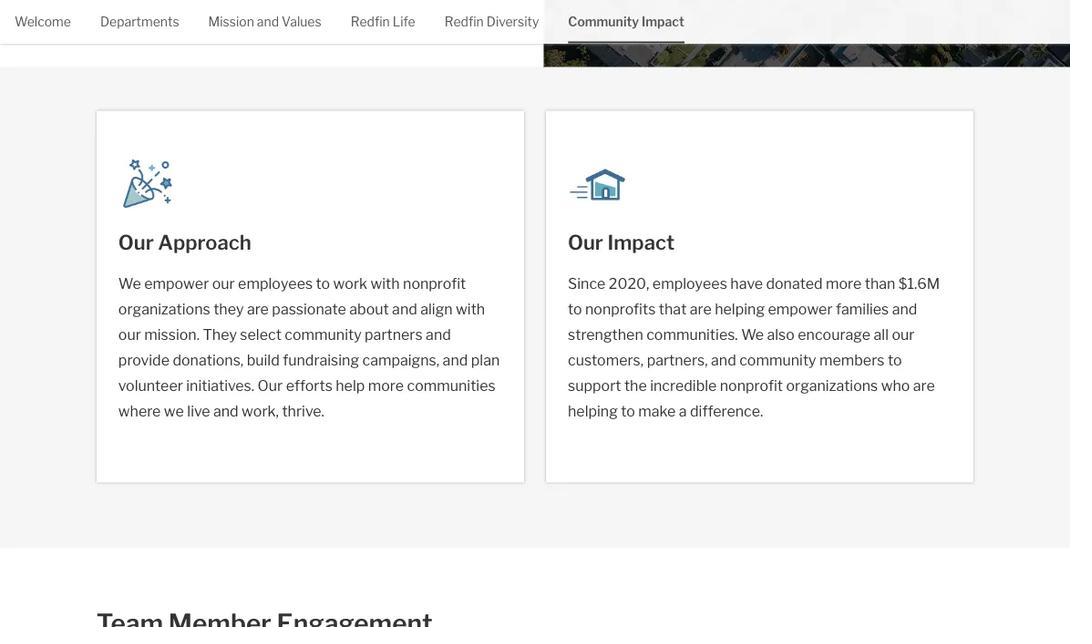 Task type: locate. For each thing, give the bounding box(es) containing it.
employees inside since 2020, employees have donated more than $1.6m to nonprofits that are helping empower families and strengthen communities. we also encourage all our customers, partners, and community members to support the incredible nonprofit organizations who are helping to make a difference.
[[652, 275, 727, 293]]

0 horizontal spatial employees
[[238, 275, 313, 293]]

align
[[420, 300, 453, 318]]

organizations
[[118, 300, 210, 318], [786, 377, 878, 395]]

0 vertical spatial helping
[[715, 300, 765, 318]]

0 horizontal spatial more
[[368, 377, 404, 395]]

employees inside we empower our employees to work with nonprofit organizations they are passionate about and align with our mission. they select community partners and provide donations, build fundraising campaigns, and plan volunteer initiatives. our efforts help more communities where we live and work, thrive.
[[238, 275, 313, 293]]

our inside since 2020, employees have donated more than $1.6m to nonprofits that are helping empower families and strengthen communities. we also encourage all our customers, partners, and community members to support the incredible nonprofit organizations who are helping to make a difference.
[[892, 326, 915, 344]]

impact for our impact
[[607, 230, 675, 254]]

0 vertical spatial nonprofit
[[403, 275, 466, 293]]

since
[[568, 275, 606, 293]]

2 employees from the left
[[652, 275, 727, 293]]

to left work
[[316, 275, 330, 293]]

and down communities.
[[711, 351, 736, 369]]

welcome link
[[15, 0, 71, 42]]

0 horizontal spatial helping
[[568, 402, 618, 420]]

our up since
[[568, 230, 603, 254]]

helping
[[715, 300, 765, 318], [568, 402, 618, 420]]

redfin left life
[[351, 14, 390, 30]]

nonprofit up align
[[403, 275, 466, 293]]

more down campaigns,
[[368, 377, 404, 395]]

1 horizontal spatial helping
[[715, 300, 765, 318]]

impact up 2020,
[[607, 230, 675, 254]]

1 horizontal spatial more
[[826, 275, 862, 293]]

1 horizontal spatial nonprofit
[[720, 377, 783, 395]]

we left also
[[741, 326, 764, 344]]

we
[[118, 275, 141, 293], [741, 326, 764, 344]]

aerial view of a community of homes image
[[544, 0, 1070, 67]]

our up provide
[[118, 326, 141, 344]]

are up select
[[247, 300, 269, 318]]

our approach link
[[118, 227, 502, 257]]

redfin life link
[[351, 0, 415, 42]]

0 horizontal spatial community
[[285, 326, 362, 344]]

who
[[881, 377, 910, 395]]

1 vertical spatial nonprofit
[[720, 377, 783, 395]]

0 vertical spatial with
[[371, 275, 400, 293]]

we down "our approach"
[[118, 275, 141, 293]]

also
[[767, 326, 795, 344]]

2 horizontal spatial our
[[892, 326, 915, 344]]

0 horizontal spatial with
[[371, 275, 400, 293]]

community
[[568, 14, 639, 30]]

nonprofit
[[403, 275, 466, 293], [720, 377, 783, 395]]

with
[[371, 275, 400, 293], [456, 300, 485, 318]]

community up fundraising
[[285, 326, 362, 344]]

provide
[[118, 351, 170, 369]]

mission and values link
[[208, 0, 321, 42]]

our approach
[[118, 230, 251, 254]]

more up families
[[826, 275, 862, 293]]

2 horizontal spatial our
[[568, 230, 603, 254]]

1 horizontal spatial our
[[212, 275, 235, 293]]

our impact link
[[568, 227, 952, 257]]

mission
[[208, 14, 254, 30]]

1 vertical spatial impact
[[607, 230, 675, 254]]

1 horizontal spatial employees
[[652, 275, 727, 293]]

to up who
[[888, 351, 902, 369]]

our
[[212, 275, 235, 293], [118, 326, 141, 344], [892, 326, 915, 344]]

1 vertical spatial community
[[739, 351, 816, 369]]

employees up passionate
[[238, 275, 313, 293]]

and up partners
[[392, 300, 417, 318]]

where
[[118, 402, 161, 420]]

they
[[213, 300, 244, 318]]

support
[[568, 377, 621, 395]]

donations,
[[173, 351, 244, 369]]

since 2020, employees have donated more than $1.6m to nonprofits that are helping empower families and strengthen communities. we also encourage all our customers, partners, and community members to support the incredible nonprofit organizations who are helping to make a difference.
[[568, 275, 940, 420]]

1 horizontal spatial we
[[741, 326, 764, 344]]

1 horizontal spatial with
[[456, 300, 485, 318]]

empower down donated
[[768, 300, 833, 318]]

1 vertical spatial helping
[[568, 402, 618, 420]]

0 horizontal spatial empower
[[144, 275, 209, 293]]

members
[[819, 351, 885, 369]]

0 vertical spatial organizations
[[118, 300, 210, 318]]

and left values
[[257, 14, 279, 30]]

community
[[285, 326, 362, 344], [739, 351, 816, 369]]

community inside since 2020, employees have donated more than $1.6m to nonprofits that are helping empower families and strengthen communities. we also encourage all our customers, partners, and community members to support the incredible nonprofit organizations who are helping to make a difference.
[[739, 351, 816, 369]]

our up they
[[212, 275, 235, 293]]

1 vertical spatial more
[[368, 377, 404, 395]]

0 horizontal spatial our
[[118, 326, 141, 344]]

1 horizontal spatial redfin
[[444, 14, 484, 30]]

helping down 'support'
[[568, 402, 618, 420]]

with up about
[[371, 275, 400, 293]]

impact for community impact
[[642, 14, 684, 30]]

0 vertical spatial we
[[118, 275, 141, 293]]

1 vertical spatial empower
[[768, 300, 833, 318]]

2 redfin from the left
[[444, 14, 484, 30]]

departments
[[100, 14, 179, 30]]

are up communities.
[[690, 300, 712, 318]]

0 horizontal spatial our
[[118, 230, 154, 254]]

and down initiatives.
[[213, 402, 239, 420]]

0 horizontal spatial organizations
[[118, 300, 210, 318]]

to down the
[[621, 402, 635, 420]]

are right who
[[913, 377, 935, 395]]

select
[[240, 326, 281, 344]]

communities
[[407, 377, 496, 395]]

impact
[[642, 14, 684, 30], [607, 230, 675, 254]]

diversity
[[487, 14, 539, 30]]

2020,
[[609, 275, 649, 293]]

build
[[247, 351, 280, 369]]

employees
[[238, 275, 313, 293], [652, 275, 727, 293]]

redfin left diversity on the top
[[444, 14, 484, 30]]

they
[[203, 326, 237, 344]]

make
[[638, 402, 676, 420]]

0 horizontal spatial nonprofit
[[403, 275, 466, 293]]

our down woman presenting on stage image
[[118, 230, 154, 254]]

0 horizontal spatial we
[[118, 275, 141, 293]]

community impact link
[[568, 0, 684, 42]]

more
[[826, 275, 862, 293], [368, 377, 404, 395]]

our inside we empower our employees to work with nonprofit organizations they are passionate about and align with our mission. they select community partners and provide donations, build fundraising campaigns, and plan volunteer initiatives. our efforts help more communities where we live and work, thrive.
[[258, 377, 283, 395]]

1 employees from the left
[[238, 275, 313, 293]]

all
[[874, 326, 889, 344]]

and
[[257, 14, 279, 30], [392, 300, 417, 318], [892, 300, 917, 318], [426, 326, 451, 344], [443, 351, 468, 369], [711, 351, 736, 369], [213, 402, 239, 420]]

life
[[393, 14, 415, 30]]

empower inside since 2020, employees have donated more than $1.6m to nonprofits that are helping empower families and strengthen communities. we also encourage all our customers, partners, and community members to support the incredible nonprofit organizations who are helping to make a difference.
[[768, 300, 833, 318]]

values
[[282, 14, 321, 30]]

mission.
[[144, 326, 200, 344]]

are
[[247, 300, 269, 318], [690, 300, 712, 318], [913, 377, 935, 395]]

organizations down members
[[786, 377, 878, 395]]

campaigns,
[[362, 351, 439, 369]]

and down $1.6m
[[892, 300, 917, 318]]

our for our impact
[[568, 230, 603, 254]]

0 vertical spatial empower
[[144, 275, 209, 293]]

1 vertical spatial organizations
[[786, 377, 878, 395]]

nonprofit up difference.
[[720, 377, 783, 395]]

with right align
[[456, 300, 485, 318]]

1 horizontal spatial community
[[739, 351, 816, 369]]

our right all at the right of page
[[892, 326, 915, 344]]

redfin life
[[351, 14, 415, 30]]

to down since
[[568, 300, 582, 318]]

nonprofit inside since 2020, employees have donated more than $1.6m to nonprofits that are helping empower families and strengthen communities. we also encourage all our customers, partners, and community members to support the incredible nonprofit organizations who are helping to make a difference.
[[720, 377, 783, 395]]

employees up that
[[652, 275, 727, 293]]

1 vertical spatial we
[[741, 326, 764, 344]]

redfin
[[351, 14, 390, 30], [444, 14, 484, 30]]

families
[[836, 300, 889, 318]]

than
[[865, 275, 895, 293]]

our down build
[[258, 377, 283, 395]]

1 horizontal spatial our
[[258, 377, 283, 395]]

initiatives.
[[186, 377, 254, 395]]

customers,
[[568, 351, 644, 369]]

organizations up mission.
[[118, 300, 210, 318]]

1 horizontal spatial are
[[690, 300, 712, 318]]

0 vertical spatial more
[[826, 275, 862, 293]]

0 horizontal spatial redfin
[[351, 14, 390, 30]]

helping down have
[[715, 300, 765, 318]]

impact right community
[[642, 14, 684, 30]]

0 vertical spatial community
[[285, 326, 362, 344]]

to
[[316, 275, 330, 293], [568, 300, 582, 318], [888, 351, 902, 369], [621, 402, 635, 420]]

donated
[[766, 275, 823, 293]]

our
[[118, 230, 154, 254], [568, 230, 603, 254], [258, 377, 283, 395]]

0 horizontal spatial are
[[247, 300, 269, 318]]

community down also
[[739, 351, 816, 369]]

$1.6m
[[899, 275, 940, 293]]

empower down "our approach"
[[144, 275, 209, 293]]

0 vertical spatial impact
[[642, 14, 684, 30]]

1 horizontal spatial organizations
[[786, 377, 878, 395]]

we inside since 2020, employees have donated more than $1.6m to nonprofits that are helping empower families and strengthen communities. we also encourage all our customers, partners, and community members to support the incredible nonprofit organizations who are helping to make a difference.
[[741, 326, 764, 344]]

empower
[[144, 275, 209, 293], [768, 300, 833, 318]]

departments link
[[100, 0, 179, 42]]

plan
[[471, 351, 500, 369]]

1 horizontal spatial empower
[[768, 300, 833, 318]]

1 redfin from the left
[[351, 14, 390, 30]]

have
[[730, 275, 763, 293]]



Task type: describe. For each thing, give the bounding box(es) containing it.
work,
[[242, 402, 279, 420]]

strengthen
[[568, 326, 643, 344]]

community impact
[[568, 14, 684, 30]]

difference.
[[690, 402, 763, 420]]

more inside we empower our employees to work with nonprofit organizations they are passionate about and align with our mission. they select community partners and provide donations, build fundraising campaigns, and plan volunteer initiatives. our efforts help more communities where we live and work, thrive.
[[368, 377, 404, 395]]

2 horizontal spatial are
[[913, 377, 935, 395]]

fundraising
[[283, 351, 359, 369]]

our for our approach
[[118, 230, 154, 254]]

community inside we empower our employees to work with nonprofit organizations they are passionate about and align with our mission. they select community partners and provide donations, build fundraising campaigns, and plan volunteer initiatives. our efforts help more communities where we live and work, thrive.
[[285, 326, 362, 344]]

about
[[349, 300, 389, 318]]

approach
[[158, 230, 251, 254]]

are inside we empower our employees to work with nonprofit organizations they are passionate about and align with our mission. they select community partners and provide donations, build fundraising campaigns, and plan volunteer initiatives. our efforts help more communities where we live and work, thrive.
[[247, 300, 269, 318]]

to inside we empower our employees to work with nonprofit organizations they are passionate about and align with our mission. they select community partners and provide donations, build fundraising campaigns, and plan volunteer initiatives. our efforts help more communities where we live and work, thrive.
[[316, 275, 330, 293]]

partners
[[365, 326, 423, 344]]

welcome
[[15, 14, 71, 30]]

communities.
[[646, 326, 738, 344]]

we
[[164, 402, 184, 420]]

woman presenting on stage image
[[118, 155, 177, 213]]

the
[[624, 377, 647, 395]]

nonprofits
[[585, 300, 656, 318]]

passionate
[[272, 300, 346, 318]]

partners,
[[647, 351, 708, 369]]

that
[[659, 300, 687, 318]]

redfin for redfin life
[[351, 14, 390, 30]]

and up communities
[[443, 351, 468, 369]]

mission and values
[[208, 14, 321, 30]]

volunteer
[[118, 377, 183, 395]]

work
[[333, 275, 367, 293]]

redfin diversity
[[444, 14, 539, 30]]

redfin for redfin diversity
[[444, 14, 484, 30]]

our impact
[[568, 230, 675, 254]]

efforts
[[286, 377, 333, 395]]

help
[[336, 377, 365, 395]]

we empower our employees to work with nonprofit organizations they are passionate about and align with our mission. they select community partners and provide donations, build fundraising campaigns, and plan volunteer initiatives. our efforts help more communities where we live and work, thrive.
[[118, 275, 500, 420]]

organizations inside we empower our employees to work with nonprofit organizations they are passionate about and align with our mission. they select community partners and provide donations, build fundraising campaigns, and plan volunteer initiatives. our efforts help more communities where we live and work, thrive.
[[118, 300, 210, 318]]

incredible
[[650, 377, 717, 395]]

empower inside we empower our employees to work with nonprofit organizations they are passionate about and align with our mission. they select community partners and provide donations, build fundraising campaigns, and plan volunteer initiatives. our efforts help more communities where we live and work, thrive.
[[144, 275, 209, 293]]

live
[[187, 402, 210, 420]]

encourage
[[798, 326, 871, 344]]

thrive.
[[282, 402, 324, 420]]

more inside since 2020, employees have donated more than $1.6m to nonprofits that are helping empower families and strengthen communities. we also encourage all our customers, partners, and community members to support the incredible nonprofit organizations who are helping to make a difference.
[[826, 275, 862, 293]]

1 vertical spatial with
[[456, 300, 485, 318]]

redfin academy logo image
[[568, 155, 626, 213]]

and down align
[[426, 326, 451, 344]]

we inside we empower our employees to work with nonprofit organizations they are passionate about and align with our mission. they select community partners and provide donations, build fundraising campaigns, and plan volunteer initiatives. our efforts help more communities where we live and work, thrive.
[[118, 275, 141, 293]]

a
[[679, 402, 687, 420]]

redfin diversity link
[[444, 0, 539, 42]]

nonprofit inside we empower our employees to work with nonprofit organizations they are passionate about and align with our mission. they select community partners and provide donations, build fundraising campaigns, and plan volunteer initiatives. our efforts help more communities where we live and work, thrive.
[[403, 275, 466, 293]]

organizations inside since 2020, employees have donated more than $1.6m to nonprofits that are helping empower families and strengthen communities. we also encourage all our customers, partners, and community members to support the incredible nonprofit organizations who are helping to make a difference.
[[786, 377, 878, 395]]



Task type: vqa. For each thing, say whether or not it's contained in the screenshot.
redfin academy logo
yes



